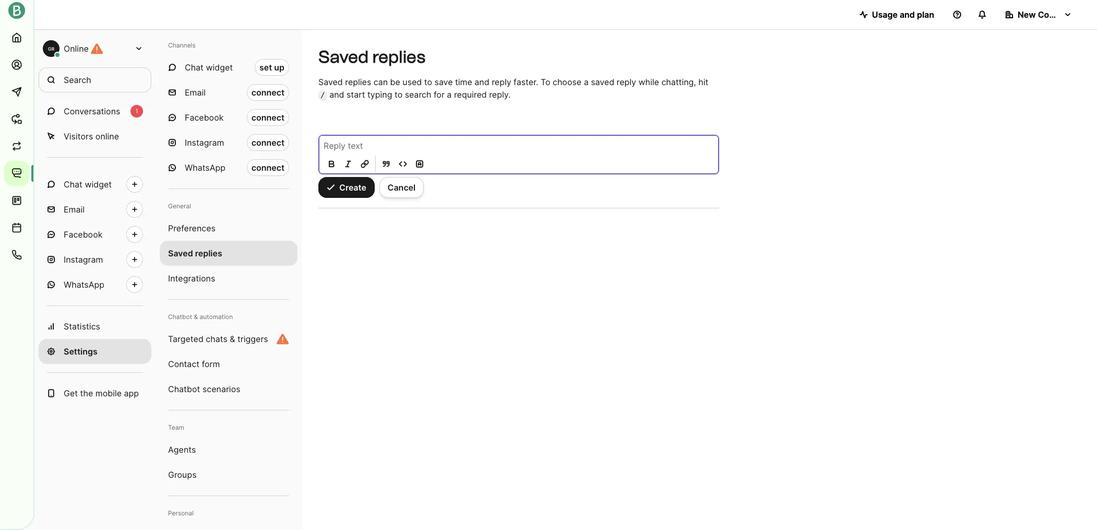 Task type: describe. For each thing, give the bounding box(es) containing it.
0 horizontal spatial replies
[[195, 248, 222, 259]]

1 reply from the left
[[492, 77, 512, 87]]

1 horizontal spatial and
[[475, 77, 490, 87]]

visitors online
[[64, 131, 119, 142]]

/
[[321, 91, 325, 99]]

to
[[541, 77, 551, 87]]

chat widget link
[[39, 172, 151, 197]]

saved
[[591, 77, 615, 87]]

new company
[[1019, 9, 1077, 20]]

chatting,
[[662, 77, 697, 87]]

faster.
[[514, 77, 539, 87]]

0 horizontal spatial &
[[194, 313, 198, 321]]

preferences link
[[160, 216, 298, 241]]

search link
[[39, 67, 151, 92]]

search
[[405, 89, 432, 100]]

saved inside saved replies can be used to save time and reply faster. to choose a saved reply while chatting, hit / and start typing to search for a required reply.
[[319, 77, 343, 87]]

online
[[64, 43, 89, 54]]

company
[[1039, 9, 1077, 20]]

0 vertical spatial email
[[185, 87, 206, 98]]

1 vertical spatial to
[[395, 89, 403, 100]]

time
[[455, 77, 473, 87]]

set up
[[260, 62, 285, 73]]

2 reply from the left
[[617, 77, 637, 87]]

personal
[[168, 509, 194, 517]]

set
[[260, 62, 272, 73]]

used
[[403, 77, 422, 87]]

and inside button
[[900, 9, 916, 20]]

be
[[390, 77, 401, 87]]

1 horizontal spatial &
[[230, 334, 235, 344]]

Reply text text field
[[319, 135, 720, 174]]

0 vertical spatial replies
[[373, 47, 426, 67]]

get
[[64, 388, 78, 399]]

contact form link
[[160, 352, 298, 377]]

connect for facebook
[[252, 112, 285, 123]]

targeted chats & triggers
[[168, 334, 268, 344]]

statistics link
[[39, 314, 151, 339]]

chatbot & automation
[[168, 313, 233, 321]]

new company button
[[998, 4, 1081, 25]]

hit
[[699, 77, 709, 87]]

groups link
[[160, 462, 298, 487]]

while
[[639, 77, 660, 87]]

up
[[274, 62, 285, 73]]

facebook link
[[39, 222, 151, 247]]

connect for instagram
[[252, 137, 285, 148]]

email link
[[39, 197, 151, 222]]

automation
[[200, 313, 233, 321]]

0 vertical spatial widget
[[206, 62, 233, 73]]

instagram link
[[39, 247, 151, 272]]

conversations
[[64, 106, 120, 116]]

whatsapp link
[[39, 272, 151, 297]]

agents
[[168, 445, 196, 455]]

0 horizontal spatial email
[[64, 204, 85, 215]]

visitors
[[64, 131, 93, 142]]

new
[[1019, 9, 1037, 20]]

chatbot for chatbot & automation
[[168, 313, 192, 321]]

0 horizontal spatial instagram
[[64, 254, 103, 265]]

gr
[[48, 46, 54, 51]]

the
[[80, 388, 93, 399]]

1 horizontal spatial chat
[[185, 62, 204, 73]]

get the mobile app
[[64, 388, 139, 399]]

statistics
[[64, 321, 100, 332]]

1 horizontal spatial a
[[584, 77, 589, 87]]

targeted chats & triggers link
[[160, 326, 298, 352]]

form
[[202, 359, 220, 369]]

targeted
[[168, 334, 204, 344]]

choose
[[553, 77, 582, 87]]

preferences
[[168, 223, 216, 233]]

usage and plan button
[[852, 4, 943, 25]]

connect for whatsapp
[[252, 162, 285, 173]]

chat inside 'link'
[[64, 179, 82, 190]]

chat widget inside 'link'
[[64, 179, 112, 190]]



Task type: locate. For each thing, give the bounding box(es) containing it.
chatbot for chatbot scenarios
[[168, 384, 200, 394]]

0 horizontal spatial and
[[330, 89, 344, 100]]

0 vertical spatial and
[[900, 9, 916, 20]]

saved
[[319, 47, 369, 67], [319, 77, 343, 87], [168, 248, 193, 259]]

0 horizontal spatial reply
[[492, 77, 512, 87]]

chat up email link
[[64, 179, 82, 190]]

a left saved
[[584, 77, 589, 87]]

usage and plan
[[873, 9, 935, 20]]

0 vertical spatial chat
[[185, 62, 204, 73]]

0 horizontal spatial chat widget
[[64, 179, 112, 190]]

saved up integrations
[[168, 248, 193, 259]]

integrations link
[[160, 266, 298, 291]]

chatbot up targeted
[[168, 313, 192, 321]]

chat down channels
[[185, 62, 204, 73]]

0 vertical spatial chat widget
[[185, 62, 233, 73]]

cancel
[[388, 182, 416, 193]]

saved replies can be used to save time and reply faster. to choose a saved reply while chatting, hit / and start typing to search for a required reply.
[[319, 77, 709, 100]]

replies up start
[[345, 77, 372, 87]]

0 horizontal spatial whatsapp
[[64, 279, 104, 290]]

2 vertical spatial replies
[[195, 248, 222, 259]]

online
[[96, 131, 119, 142]]

connect
[[252, 87, 285, 98], [252, 112, 285, 123], [252, 137, 285, 148], [252, 162, 285, 173]]

1 vertical spatial and
[[475, 77, 490, 87]]

for
[[434, 89, 445, 100]]

chats
[[206, 334, 228, 344]]

1 vertical spatial facebook
[[64, 229, 103, 240]]

1 vertical spatial saved
[[319, 77, 343, 87]]

chatbot inside "link"
[[168, 384, 200, 394]]

chat widget down channels
[[185, 62, 233, 73]]

0 vertical spatial facebook
[[185, 112, 224, 123]]

chatbot down contact
[[168, 384, 200, 394]]

1
[[135, 107, 138, 115]]

settings
[[64, 346, 98, 357]]

1 connect from the top
[[252, 87, 285, 98]]

2 vertical spatial saved
[[168, 248, 193, 259]]

contact
[[168, 359, 200, 369]]

widget inside 'link'
[[85, 179, 112, 190]]

0 vertical spatial whatsapp
[[185, 162, 226, 173]]

chatbot scenarios
[[168, 384, 241, 394]]

0 vertical spatial saved
[[319, 47, 369, 67]]

widget left set
[[206, 62, 233, 73]]

widget
[[206, 62, 233, 73], [85, 179, 112, 190]]

1 vertical spatial instagram
[[64, 254, 103, 265]]

a
[[584, 77, 589, 87], [447, 89, 452, 100]]

saved replies link
[[160, 241, 298, 266]]

1 vertical spatial widget
[[85, 179, 112, 190]]

general
[[168, 202, 191, 210]]

& right chats
[[230, 334, 235, 344]]

contact form
[[168, 359, 220, 369]]

settings link
[[39, 339, 151, 364]]

and left the plan
[[900, 9, 916, 20]]

1 vertical spatial &
[[230, 334, 235, 344]]

whatsapp
[[185, 162, 226, 173], [64, 279, 104, 290]]

1 horizontal spatial chat widget
[[185, 62, 233, 73]]

1 vertical spatial replies
[[345, 77, 372, 87]]

reply.
[[490, 89, 511, 100]]

1 horizontal spatial saved replies
[[319, 47, 426, 67]]

connect for email
[[252, 87, 285, 98]]

0 vertical spatial &
[[194, 313, 198, 321]]

0 horizontal spatial saved replies
[[168, 248, 222, 259]]

reply up reply.
[[492, 77, 512, 87]]

integrations
[[168, 273, 215, 284]]

can
[[374, 77, 388, 87]]

a right the "for"
[[447, 89, 452, 100]]

plan
[[918, 9, 935, 20]]

required
[[454, 89, 487, 100]]

0 horizontal spatial chat
[[64, 179, 82, 190]]

and right /
[[330, 89, 344, 100]]

0 vertical spatial chatbot
[[168, 313, 192, 321]]

create
[[340, 182, 367, 193]]

and up required
[[475, 77, 490, 87]]

saved replies up can
[[319, 47, 426, 67]]

instagram
[[185, 137, 224, 148], [64, 254, 103, 265]]

saved replies down preferences
[[168, 248, 222, 259]]

typing
[[368, 89, 392, 100]]

and
[[900, 9, 916, 20], [475, 77, 490, 87], [330, 89, 344, 100]]

team
[[168, 424, 184, 431]]

chat widget up email link
[[64, 179, 112, 190]]

replies inside saved replies can be used to save time and reply faster. to choose a saved reply while chatting, hit / and start typing to search for a required reply.
[[345, 77, 372, 87]]

1 horizontal spatial widget
[[206, 62, 233, 73]]

chatbot
[[168, 313, 192, 321], [168, 384, 200, 394]]

chatbot scenarios link
[[160, 377, 298, 402]]

to left save
[[425, 77, 433, 87]]

search
[[64, 75, 91, 85]]

1 vertical spatial email
[[64, 204, 85, 215]]

triggers
[[238, 334, 268, 344]]

email down chat widget 'link'
[[64, 204, 85, 215]]

0 horizontal spatial widget
[[85, 179, 112, 190]]

replies up be
[[373, 47, 426, 67]]

1 vertical spatial saved replies
[[168, 248, 222, 259]]

app
[[124, 388, 139, 399]]

facebook
[[185, 112, 224, 123], [64, 229, 103, 240]]

0 horizontal spatial facebook
[[64, 229, 103, 240]]

save
[[435, 77, 453, 87]]

1 vertical spatial a
[[447, 89, 452, 100]]

& left automation on the left
[[194, 313, 198, 321]]

channels
[[168, 41, 196, 49]]

widget up email link
[[85, 179, 112, 190]]

reply
[[492, 77, 512, 87], [617, 77, 637, 87]]

groups
[[168, 470, 197, 480]]

0 vertical spatial saved replies
[[319, 47, 426, 67]]

chat
[[185, 62, 204, 73], [64, 179, 82, 190]]

reply left "while"
[[617, 77, 637, 87]]

get the mobile app link
[[39, 381, 151, 406]]

scenarios
[[203, 384, 241, 394]]

saved up start
[[319, 47, 369, 67]]

1 horizontal spatial whatsapp
[[185, 162, 226, 173]]

1 horizontal spatial instagram
[[185, 137, 224, 148]]

to
[[425, 77, 433, 87], [395, 89, 403, 100]]

2 chatbot from the top
[[168, 384, 200, 394]]

1 horizontal spatial email
[[185, 87, 206, 98]]

whatsapp down instagram link
[[64, 279, 104, 290]]

0 vertical spatial to
[[425, 77, 433, 87]]

3 connect from the top
[[252, 137, 285, 148]]

1 chatbot from the top
[[168, 313, 192, 321]]

1 horizontal spatial facebook
[[185, 112, 224, 123]]

facebook inside facebook link
[[64, 229, 103, 240]]

replies
[[373, 47, 426, 67], [345, 77, 372, 87], [195, 248, 222, 259]]

email down channels
[[185, 87, 206, 98]]

whatsapp up general
[[185, 162, 226, 173]]

1 vertical spatial chat
[[64, 179, 82, 190]]

usage
[[873, 9, 898, 20]]

create button
[[319, 177, 375, 198]]

&
[[194, 313, 198, 321], [230, 334, 235, 344]]

1 vertical spatial whatsapp
[[64, 279, 104, 290]]

1 horizontal spatial reply
[[617, 77, 637, 87]]

saved replies
[[319, 47, 426, 67], [168, 248, 222, 259]]

start
[[347, 89, 365, 100]]

visitors online link
[[39, 124, 151, 149]]

2 connect from the top
[[252, 112, 285, 123]]

0 vertical spatial a
[[584, 77, 589, 87]]

1 horizontal spatial to
[[425, 77, 433, 87]]

1 horizontal spatial replies
[[345, 77, 372, 87]]

0 horizontal spatial a
[[447, 89, 452, 100]]

0 vertical spatial instagram
[[185, 137, 224, 148]]

agents link
[[160, 437, 298, 462]]

1 vertical spatial chat widget
[[64, 179, 112, 190]]

2 vertical spatial and
[[330, 89, 344, 100]]

mobile
[[95, 388, 122, 399]]

2 horizontal spatial replies
[[373, 47, 426, 67]]

2 horizontal spatial and
[[900, 9, 916, 20]]

saved up /
[[319, 77, 343, 87]]

1 vertical spatial chatbot
[[168, 384, 200, 394]]

replies down preferences
[[195, 248, 222, 259]]

4 connect from the top
[[252, 162, 285, 173]]

cancel button
[[379, 177, 424, 198]]

chat widget
[[185, 62, 233, 73], [64, 179, 112, 190]]

to down be
[[395, 89, 403, 100]]

0 horizontal spatial to
[[395, 89, 403, 100]]



Task type: vqa. For each thing, say whether or not it's contained in the screenshot.
"account"
no



